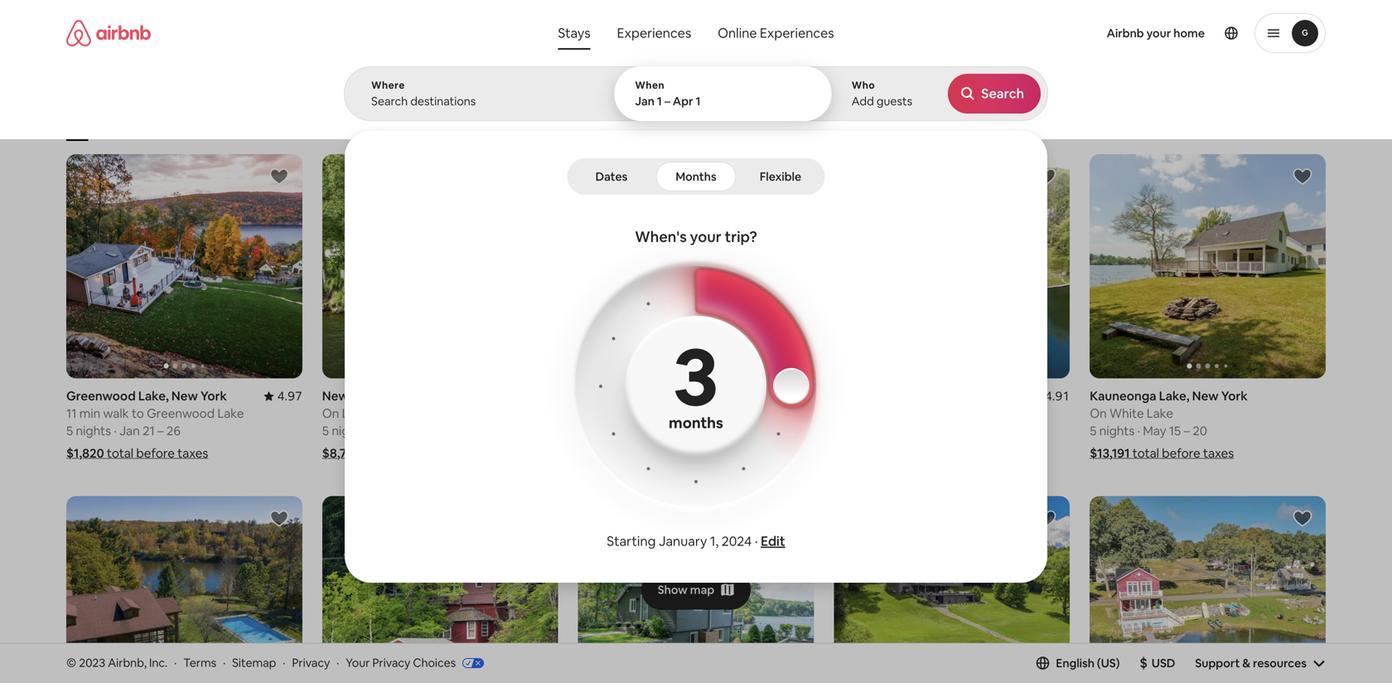 Task type: locate. For each thing, give the bounding box(es) containing it.
flexible
[[760, 169, 802, 184]]

1 york from the left
[[201, 388, 227, 404]]

online
[[718, 24, 757, 41]]

1 21 from the left
[[143, 423, 155, 439]]

1 horizontal spatial your
[[1147, 26, 1172, 41]]

show
[[658, 583, 688, 597]]

greenwood up min
[[66, 388, 136, 404]]

· inside the 'greenwood lake, new york 11 min walk to greenwood lake 5 nights · jan 21 – 26 $1,820 total before taxes'
[[114, 423, 117, 439]]

on up $8,787
[[322, 405, 339, 422]]

miles
[[595, 405, 625, 422]]

2 horizontal spatial on
[[1090, 405, 1107, 422]]

1 horizontal spatial may
[[1144, 423, 1167, 439]]

0 horizontal spatial connecticut
[[404, 388, 478, 404]]

privacy right your
[[373, 655, 411, 670]]

connecticut right middlefield,
[[905, 388, 979, 404]]

usd
[[1152, 656, 1176, 671]]

0 horizontal spatial greenwood
[[66, 388, 136, 404]]

0 horizontal spatial york
[[201, 388, 227, 404]]

$8,787
[[322, 445, 361, 461]]

group containing amazing views
[[66, 76, 1042, 141]]

– left 26
[[158, 423, 164, 439]]

tab list
[[571, 158, 822, 195]]

3 total from the left
[[1133, 445, 1160, 461]]

0 horizontal spatial privacy
[[292, 655, 330, 670]]

experiences up when
[[617, 24, 692, 41]]

– right 15
[[1184, 423, 1191, 439]]

taxes down 26
[[178, 445, 208, 461]]

dates
[[596, 169, 628, 184]]

4.91 out of 5 average rating image
[[1032, 388, 1071, 404]]

5 up $8,787
[[322, 423, 329, 439]]

2024
[[722, 533, 752, 550]]

total
[[107, 445, 134, 461], [614, 445, 641, 461], [1133, 445, 1160, 461]]

nights down beseck in the right bottom of the page
[[844, 423, 879, 439]]

when's
[[635, 227, 687, 247]]

may inside callicoon, new york 67 miles away 5 nights · may 16 – 21 $1,113 total before taxes
[[632, 423, 655, 439]]

5 down "67" at bottom left
[[578, 423, 585, 439]]

1 horizontal spatial taxes
[[684, 445, 715, 461]]

0 horizontal spatial taxes
[[178, 445, 208, 461]]

jan inside when jan 1 – apr 1
[[635, 94, 655, 109]]

york
[[201, 388, 227, 404], [668, 388, 694, 404], [1222, 388, 1248, 404]]

2 experiences from the left
[[760, 24, 835, 41]]

lake,
[[138, 388, 169, 404], [1160, 388, 1190, 404]]

0 horizontal spatial lake,
[[138, 388, 169, 404]]

2 horizontal spatial york
[[1222, 388, 1248, 404]]

2 on from the left
[[834, 405, 851, 422]]

your inside airbnb your home link
[[1147, 26, 1172, 41]]

profile element
[[862, 0, 1327, 66]]

2 taxes from the left
[[684, 445, 715, 461]]

york inside kauneonga lake, new york on white lake 5 nights · may 15 – 20 $13,191 total before taxes
[[1222, 388, 1248, 404]]

months button
[[656, 162, 737, 192]]

new up "20" at right
[[1193, 388, 1219, 404]]

lake inside new fairfield, connecticut on lake candlewood 5 nights $8,787
[[342, 405, 369, 422]]

taxes down months
[[684, 445, 715, 461]]

new up away at the bottom of the page
[[639, 388, 665, 404]]

on inside kauneonga lake, new york on white lake 5 nights · may 15 – 20 $13,191 total before taxes
[[1090, 405, 1107, 422]]

1 1 from the left
[[657, 94, 662, 109]]

· inside kauneonga lake, new york on white lake 5 nights · may 15 – 20 $13,191 total before taxes
[[1138, 423, 1141, 439]]

5 5 from the left
[[1090, 423, 1097, 439]]

privacy left your
[[292, 655, 330, 670]]

3 taxes from the left
[[1204, 445, 1235, 461]]

total right $13,191
[[1133, 445, 1160, 461]]

may left 15
[[1144, 423, 1167, 439]]

on down middlefield,
[[834, 405, 851, 422]]

1 taxes from the left
[[178, 445, 208, 461]]

$1,820
[[66, 445, 104, 461]]

your
[[346, 655, 370, 670]]

2 21 from the left
[[682, 423, 694, 439]]

0 horizontal spatial your
[[690, 227, 722, 247]]

your privacy choices
[[346, 655, 456, 670]]

1 horizontal spatial york
[[668, 388, 694, 404]]

lake, up to
[[138, 388, 169, 404]]

kauneonga
[[1090, 388, 1157, 404]]

1 horizontal spatial lake,
[[1160, 388, 1190, 404]]

nights up $8,787
[[332, 423, 367, 439]]

airbnb your home link
[[1097, 16, 1215, 51]]

new
[[172, 388, 198, 404], [322, 388, 349, 404], [639, 388, 665, 404], [1193, 388, 1219, 404]]

nights down min
[[76, 423, 111, 439]]

5 inside middlefield, connecticut on beseck lake 5 nights $2,733
[[834, 423, 841, 439]]

4 5 from the left
[[578, 423, 585, 439]]

1 new from the left
[[172, 388, 198, 404]]

1 horizontal spatial connecticut
[[905, 388, 979, 404]]

new left fairfield,
[[322, 388, 349, 404]]

lake, up 15
[[1160, 388, 1190, 404]]

– left apr
[[665, 94, 671, 109]]

sitemap
[[232, 655, 276, 670]]

callicoon, new york 67 miles away 5 nights · may 16 – 21 $1,113 total before taxes
[[578, 388, 715, 461]]

york inside the 'greenwood lake, new york 11 min walk to greenwood lake 5 nights · jan 21 – 26 $1,820 total before taxes'
[[201, 388, 227, 404]]

nights inside callicoon, new york 67 miles away 5 nights · may 16 – 21 $1,113 total before taxes
[[588, 423, 623, 439]]

3 york from the left
[[1222, 388, 1248, 404]]

golfing
[[368, 116, 402, 129]]

15
[[1170, 423, 1182, 439]]

add to wishlist: middlefield, connecticut image
[[1037, 167, 1057, 187]]

before
[[136, 445, 175, 461], [643, 445, 682, 461], [1163, 445, 1201, 461]]

january
[[659, 533, 708, 550]]

2 horizontal spatial before
[[1163, 445, 1201, 461]]

· down walk
[[114, 423, 117, 439]]

1 horizontal spatial 1
[[696, 94, 701, 109]]

$8,787 button
[[322, 445, 465, 461]]

0 horizontal spatial experiences
[[617, 24, 692, 41]]

1 right apr
[[696, 94, 701, 109]]

– right the 16 on the bottom
[[673, 423, 679, 439]]

0 horizontal spatial total
[[107, 445, 134, 461]]

ski-in/out
[[508, 116, 554, 129]]

0 horizontal spatial may
[[632, 423, 655, 439]]

before inside the 'greenwood lake, new york 11 min walk to greenwood lake 5 nights · jan 21 – 26 $1,820 total before taxes'
[[136, 445, 175, 461]]

3 on from the left
[[1090, 405, 1107, 422]]

11
[[66, 405, 77, 422]]

airbnb
[[1107, 26, 1145, 41]]

on
[[322, 405, 339, 422], [834, 405, 851, 422], [1090, 405, 1107, 422]]

1 horizontal spatial 21
[[682, 423, 694, 439]]

cabins
[[442, 116, 474, 129]]

1 lake, from the left
[[138, 388, 169, 404]]

1 lake from the left
[[218, 405, 244, 422]]

3 before from the left
[[1163, 445, 1201, 461]]

omg!
[[840, 116, 867, 129]]

fairfield,
[[351, 388, 402, 404]]

choices
[[413, 655, 456, 670]]

21 inside the 'greenwood lake, new york 11 min walk to greenwood lake 5 nights · jan 21 – 26 $1,820 total before taxes'
[[143, 423, 155, 439]]

total inside the 'greenwood lake, new york 11 min walk to greenwood lake 5 nights · jan 21 – 26 $1,820 total before taxes'
[[107, 445, 134, 461]]

1 nights from the left
[[76, 423, 111, 439]]

resources
[[1254, 656, 1307, 671]]

on inside new fairfield, connecticut on lake candlewood 5 nights $8,787
[[322, 405, 339, 422]]

jan down to
[[120, 423, 140, 439]]

2 may from the left
[[1144, 423, 1167, 439]]

new up 26
[[172, 388, 198, 404]]

·
[[114, 423, 117, 439], [626, 423, 629, 439], [1138, 423, 1141, 439], [755, 533, 758, 550], [174, 655, 177, 670], [223, 655, 226, 670], [283, 655, 286, 670], [337, 655, 339, 670]]

1 experiences from the left
[[617, 24, 692, 41]]

3 5 from the left
[[834, 423, 841, 439]]

1 horizontal spatial total
[[614, 445, 641, 461]]

5 inside callicoon, new york 67 miles away 5 nights · may 16 – 21 $1,113 total before taxes
[[578, 423, 585, 439]]

5 up $2,733
[[834, 423, 841, 439]]

5 inside new fairfield, connecticut on lake candlewood 5 nights $8,787
[[322, 423, 329, 439]]

candlewood
[[371, 405, 444, 422]]

lake
[[218, 405, 244, 422], [342, 405, 369, 422], [898, 405, 924, 422], [1147, 405, 1174, 422]]

lake, inside the 'greenwood lake, new york 11 min walk to greenwood lake 5 nights · jan 21 – 26 $1,820 total before taxes'
[[138, 388, 169, 404]]

kauneonga lake, new york on white lake 5 nights · may 15 – 20 $13,191 total before taxes
[[1090, 388, 1248, 461]]

middlefield,
[[834, 388, 903, 404]]

1 connecticut from the left
[[404, 388, 478, 404]]

2 nights from the left
[[332, 423, 367, 439]]

online experiences link
[[705, 17, 848, 50]]

connecticut inside middlefield, connecticut on beseck lake 5 nights $2,733
[[905, 388, 979, 404]]

1,
[[710, 533, 719, 550]]

when jan 1 – apr 1
[[635, 79, 701, 109]]

1 total from the left
[[107, 445, 134, 461]]

may down away at the bottom of the page
[[632, 423, 655, 439]]

nights inside the 'greenwood lake, new york 11 min walk to greenwood lake 5 nights · jan 21 – 26 $1,820 total before taxes'
[[76, 423, 111, 439]]

1 down when
[[657, 94, 662, 109]]

None search field
[[344, 0, 1049, 583]]

when's your trip?
[[635, 227, 758, 247]]

0 horizontal spatial jan
[[120, 423, 140, 439]]

4.99 out of 5 average rating image
[[776, 388, 815, 404]]

nights inside new fairfield, connecticut on lake candlewood 5 nights $8,787
[[332, 423, 367, 439]]

your for trip?
[[690, 227, 722, 247]]

0 horizontal spatial on
[[322, 405, 339, 422]]

2 new from the left
[[322, 388, 349, 404]]

add
[[852, 94, 875, 109]]

1 vertical spatial your
[[690, 227, 722, 247]]

total right $1,113
[[614, 445, 641, 461]]

2 horizontal spatial taxes
[[1204, 445, 1235, 461]]

taxes down "20" at right
[[1204, 445, 1235, 461]]

1 horizontal spatial greenwood
[[147, 405, 215, 422]]

21 right the 16 on the bottom
[[682, 423, 694, 439]]

walk
[[103, 405, 129, 422]]

mansions
[[582, 116, 626, 129]]

before down 26
[[136, 445, 175, 461]]

nights down miles
[[588, 423, 623, 439]]

experiences right online
[[760, 24, 835, 41]]

before inside kauneonga lake, new york on white lake 5 nights · may 15 – 20 $13,191 total before taxes
[[1163, 445, 1201, 461]]

1 on from the left
[[322, 405, 339, 422]]

months
[[669, 413, 724, 433]]

nights
[[76, 423, 111, 439], [332, 423, 367, 439], [844, 423, 879, 439], [588, 423, 623, 439], [1100, 423, 1135, 439]]

nights inside kauneonga lake, new york on white lake 5 nights · may 15 – 20 $13,191 total before taxes
[[1100, 423, 1135, 439]]

terms · sitemap · privacy ·
[[183, 655, 339, 670]]

3
[[674, 325, 719, 428]]

2 total from the left
[[614, 445, 641, 461]]

21 down to
[[143, 423, 155, 439]]

months
[[676, 169, 717, 184]]

1 may from the left
[[632, 423, 655, 439]]

3 nights from the left
[[844, 423, 879, 439]]

3 new from the left
[[639, 388, 665, 404]]

on left white
[[1090, 405, 1107, 422]]

· down away at the bottom of the page
[[626, 423, 629, 439]]

1 horizontal spatial before
[[643, 445, 682, 461]]

2 lake from the left
[[342, 405, 369, 422]]

1
[[657, 94, 662, 109], [696, 94, 701, 109]]

2 york from the left
[[668, 388, 694, 404]]

your left trip?
[[690, 227, 722, 247]]

$
[[1140, 654, 1148, 671]]

stays
[[558, 24, 591, 41]]

1 horizontal spatial on
[[834, 405, 851, 422]]

0 vertical spatial jan
[[635, 94, 655, 109]]

2 1 from the left
[[696, 94, 701, 109]]

group
[[66, 76, 1042, 141], [66, 154, 302, 379], [322, 154, 558, 379], [578, 154, 815, 379], [834, 154, 1071, 379], [1090, 154, 1327, 379], [66, 496, 302, 683], [322, 496, 558, 683], [578, 496, 815, 683], [834, 496, 1071, 683], [1090, 496, 1327, 683]]

total right "$1,820"
[[107, 445, 134, 461]]

nights down white
[[1100, 423, 1135, 439]]

0 horizontal spatial 21
[[143, 423, 155, 439]]

before down the 16 on the bottom
[[643, 445, 682, 461]]

4 lake from the left
[[1147, 405, 1174, 422]]

5 up $13,191
[[1090, 423, 1097, 439]]

to
[[132, 405, 144, 422]]

– inside the 'greenwood lake, new york 11 min walk to greenwood lake 5 nights · jan 21 – 26 $1,820 total before taxes'
[[158, 423, 164, 439]]

york for kauneonga lake, new york on white lake 5 nights · may 15 – 20 $13,191 total before taxes
[[1222, 388, 1248, 404]]

lake inside kauneonga lake, new york on white lake 5 nights · may 15 – 20 $13,191 total before taxes
[[1147, 405, 1174, 422]]

your left home
[[1147, 26, 1172, 41]]

1 horizontal spatial experiences
[[760, 24, 835, 41]]

· right inc.
[[174, 655, 177, 670]]

1 5 from the left
[[66, 423, 73, 439]]

show map
[[658, 583, 715, 597]]

2 before from the left
[[643, 445, 682, 461]]

what can we help you find? tab list
[[545, 17, 705, 50]]

– inside kauneonga lake, new york on white lake 5 nights · may 15 – 20 $13,191 total before taxes
[[1184, 423, 1191, 439]]

jan down when
[[635, 94, 655, 109]]

add to wishlist: hortonville, new york image
[[1037, 509, 1057, 529]]

4 nights from the left
[[588, 423, 623, 439]]

2 horizontal spatial total
[[1133, 445, 1160, 461]]

1 horizontal spatial jan
[[635, 94, 655, 109]]

1 horizontal spatial privacy
[[373, 655, 411, 670]]

your
[[1147, 26, 1172, 41], [690, 227, 722, 247]]

1 before from the left
[[136, 445, 175, 461]]

21 inside callicoon, new york 67 miles away 5 nights · may 16 – 21 $1,113 total before taxes
[[682, 423, 694, 439]]

0 vertical spatial your
[[1147, 26, 1172, 41]]

4 new from the left
[[1193, 388, 1219, 404]]

0 horizontal spatial before
[[136, 445, 175, 461]]

1 privacy from the left
[[292, 655, 330, 670]]

lake inside middlefield, connecticut on beseck lake 5 nights $2,733
[[898, 405, 924, 422]]

privacy link
[[292, 655, 330, 670]]

connecticut up candlewood
[[404, 388, 478, 404]]

2 5 from the left
[[322, 423, 329, 439]]

your inside stays tab panel
[[690, 227, 722, 247]]

4.97
[[277, 388, 302, 404]]

tab list containing dates
[[571, 158, 822, 195]]

before down 15
[[1163, 445, 1201, 461]]

5 down 11
[[66, 423, 73, 439]]

· down white
[[1138, 423, 1141, 439]]

3 lake from the left
[[898, 405, 924, 422]]

5
[[66, 423, 73, 439], [322, 423, 329, 439], [834, 423, 841, 439], [578, 423, 585, 439], [1090, 423, 1097, 439]]

0 horizontal spatial 1
[[657, 94, 662, 109]]

total inside callicoon, new york 67 miles away 5 nights · may 16 – 21 $1,113 total before taxes
[[614, 445, 641, 461]]

2 connecticut from the left
[[905, 388, 979, 404]]

middlefield, connecticut on beseck lake 5 nights $2,733
[[834, 388, 979, 461]]

5 nights from the left
[[1100, 423, 1135, 439]]

21
[[143, 423, 155, 439], [682, 423, 694, 439]]

4.91
[[1045, 388, 1071, 404]]

greenwood up 26
[[147, 405, 215, 422]]

1 vertical spatial jan
[[120, 423, 140, 439]]

taxes
[[178, 445, 208, 461], [684, 445, 715, 461], [1204, 445, 1235, 461]]

experiences
[[617, 24, 692, 41], [760, 24, 835, 41]]

· left edit button
[[755, 533, 758, 550]]

2 lake, from the left
[[1160, 388, 1190, 404]]

$1,113
[[578, 445, 611, 461]]

lake, inside kauneonga lake, new york on white lake 5 nights · may 15 – 20 $13,191 total before taxes
[[1160, 388, 1190, 404]]



Task type: describe. For each thing, give the bounding box(es) containing it.
airbnb your home
[[1107, 26, 1206, 41]]

support
[[1196, 656, 1241, 671]]

1 vertical spatial greenwood
[[147, 405, 215, 422]]

20
[[1193, 423, 1208, 439]]

16
[[658, 423, 670, 439]]

york for greenwood lake, new york 11 min walk to greenwood lake 5 nights · jan 21 – 26 $1,820 total before taxes
[[201, 388, 227, 404]]

· left privacy link
[[283, 655, 286, 670]]

jan inside the 'greenwood lake, new york 11 min walk to greenwood lake 5 nights · jan 21 – 26 $1,820 total before taxes'
[[120, 423, 140, 439]]

stays button
[[545, 17, 604, 50]]

may inside kauneonga lake, new york on white lake 5 nights · may 15 – 20 $13,191 total before taxes
[[1144, 423, 1167, 439]]

show map button
[[642, 570, 751, 610]]

stays tab panel
[[344, 66, 1049, 583]]

beseck
[[854, 405, 895, 422]]

taxes inside callicoon, new york 67 miles away 5 nights · may 16 – 21 $1,113 total before taxes
[[684, 445, 715, 461]]

add to wishlist: callicoon, new york image
[[781, 167, 801, 187]]

nights inside middlefield, connecticut on beseck lake 5 nights $2,733
[[844, 423, 879, 439]]

amazing views
[[654, 116, 724, 129]]

english (us)
[[1057, 656, 1120, 671]]

starting
[[607, 533, 656, 550]]

tab list inside stays tab panel
[[571, 158, 822, 195]]

amazing
[[654, 116, 695, 129]]

add to wishlist: lake huntington, new york image
[[1293, 509, 1313, 529]]

experiences button
[[604, 17, 705, 50]]

support & resources button
[[1196, 656, 1327, 671]]

when
[[635, 79, 665, 92]]

67
[[578, 405, 592, 422]]

©
[[66, 655, 76, 670]]

5 inside kauneonga lake, new york on white lake 5 nights · may 15 – 20 $13,191 total before taxes
[[1090, 423, 1097, 439]]

$13,191
[[1090, 445, 1131, 461]]

your privacy choices link
[[346, 655, 484, 672]]

your for home
[[1147, 26, 1172, 41]]

· left your
[[337, 655, 339, 670]]

in/out
[[525, 116, 554, 129]]

(us)
[[1098, 656, 1120, 671]]

2023
[[79, 655, 105, 670]]

new inside kauneonga lake, new york on white lake 5 nights · may 15 – 20 $13,191 total before taxes
[[1193, 388, 1219, 404]]

new fairfield, connecticut on lake candlewood 5 nights $8,787
[[322, 388, 478, 461]]

trending
[[905, 116, 947, 129]]

edit button
[[761, 533, 786, 550]]

before inside callicoon, new york 67 miles away 5 nights · may 16 – 21 $1,113 total before taxes
[[643, 445, 682, 461]]

trip?
[[725, 227, 758, 247]]

where
[[371, 79, 405, 92]]

new inside callicoon, new york 67 miles away 5 nights · may 16 – 21 $1,113 total before taxes
[[639, 388, 665, 404]]

terms link
[[183, 655, 216, 670]]

who
[[852, 79, 876, 92]]

add to wishlist: greenwood lake, new york image
[[269, 167, 289, 187]]

homes
[[772, 116, 804, 129]]

ski-
[[508, 116, 525, 129]]

taxes inside the 'greenwood lake, new york 11 min walk to greenwood lake 5 nights · jan 21 – 26 $1,820 total before taxes'
[[178, 445, 208, 461]]

– inside callicoon, new york 67 miles away 5 nights · may 16 – 21 $1,113 total before taxes
[[673, 423, 679, 439]]

lake inside the 'greenwood lake, new york 11 min walk to greenwood lake 5 nights · jan 21 – 26 $1,820 total before taxes'
[[218, 405, 244, 422]]

lake, for kauneonga
[[1160, 388, 1190, 404]]

display total before taxes switch
[[1283, 99, 1312, 119]]

airbnb,
[[108, 655, 147, 670]]

2 privacy from the left
[[373, 655, 411, 670]]

taxes inside kauneonga lake, new york on white lake 5 nights · may 15 – 20 $13,191 total before taxes
[[1204, 445, 1235, 461]]

guests
[[877, 94, 913, 109]]

tiny homes
[[750, 116, 804, 129]]

who add guests
[[852, 79, 913, 109]]

Where field
[[371, 94, 588, 109]]

&
[[1243, 656, 1251, 671]]

4.99
[[789, 388, 815, 404]]

none search field containing 3
[[344, 0, 1049, 583]]

away
[[627, 405, 657, 422]]

york inside callicoon, new york 67 miles away 5 nights · may 16 – 21 $1,113 total before taxes
[[668, 388, 694, 404]]

apr
[[673, 94, 694, 109]]

$2,733
[[834, 445, 872, 461]]

inc.
[[149, 655, 168, 670]]

add to wishlist: swan lake, new york image
[[269, 509, 289, 529]]

· inside callicoon, new york 67 miles away 5 nights · may 16 – 21 $1,113 total before taxes
[[626, 423, 629, 439]]

english
[[1057, 656, 1095, 671]]

total inside kauneonga lake, new york on white lake 5 nights · may 15 – 20 $13,191 total before taxes
[[1133, 445, 1160, 461]]

new inside new fairfield, connecticut on lake candlewood 5 nights $8,787
[[322, 388, 349, 404]]

luxe
[[988, 116, 1010, 129]]

5 inside the 'greenwood lake, new york 11 min walk to greenwood lake 5 nights · jan 21 – 26 $1,820 total before taxes'
[[66, 423, 73, 439]]

support & resources
[[1196, 656, 1307, 671]]

26
[[166, 423, 181, 439]]

4.97 out of 5 average rating image
[[264, 388, 302, 404]]

sitemap link
[[232, 655, 276, 670]]

on inside middlefield, connecticut on beseck lake 5 nights $2,733
[[834, 405, 851, 422]]

experiences inside button
[[617, 24, 692, 41]]

© 2023 airbnb, inc. ·
[[66, 655, 177, 670]]

views
[[697, 116, 724, 129]]

home
[[1174, 26, 1206, 41]]

add to wishlist: kauneonga lake, new york image
[[1293, 167, 1313, 187]]

map
[[690, 583, 715, 597]]

connecticut inside new fairfield, connecticut on lake candlewood 5 nights $8,787
[[404, 388, 478, 404]]

flexible button
[[740, 162, 822, 192]]

starting january 1, 2024 · edit
[[607, 533, 786, 550]]

min
[[79, 405, 100, 422]]

new inside the 'greenwood lake, new york 11 min walk to greenwood lake 5 nights · jan 21 – 26 $1,820 total before taxes'
[[172, 388, 198, 404]]

callicoon,
[[578, 388, 636, 404]]

white
[[1110, 405, 1145, 422]]

· right terms
[[223, 655, 226, 670]]

greenwood lake, new york 11 min walk to greenwood lake 5 nights · jan 21 – 26 $1,820 total before taxes
[[66, 388, 244, 461]]

– inside when jan 1 – apr 1
[[665, 94, 671, 109]]

edit
[[761, 533, 786, 550]]

· inside stays tab panel
[[755, 533, 758, 550]]

lake, for greenwood
[[138, 388, 169, 404]]

english (us) button
[[1037, 656, 1120, 671]]

0 vertical spatial greenwood
[[66, 388, 136, 404]]

tiny
[[750, 116, 770, 129]]

online experiences
[[718, 24, 835, 41]]

dates button
[[571, 162, 653, 192]]



Task type: vqa. For each thing, say whether or not it's contained in the screenshot.
11/24/2023
no



